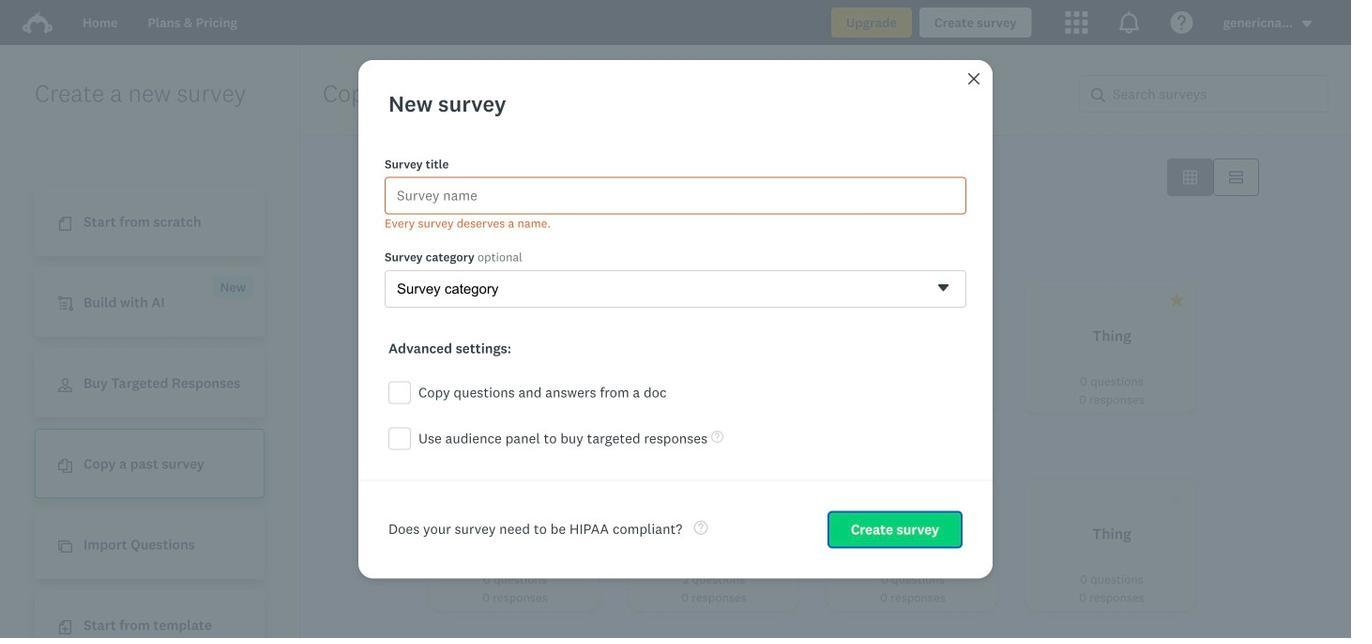 Task type: describe. For each thing, give the bounding box(es) containing it.
Search surveys field
[[1105, 76, 1328, 112]]

document image
[[58, 217, 72, 231]]

notification center icon image
[[1118, 11, 1141, 34]]

2 brand logo image from the top
[[23, 11, 53, 34]]

1 horizontal spatial starfilled image
[[573, 293, 587, 307]]

search image
[[1091, 88, 1105, 102]]

clone image
[[58, 540, 72, 554]]

Survey name field
[[385, 177, 967, 214]]

close image
[[968, 73, 980, 84]]

0 horizontal spatial starfilled image
[[547, 170, 561, 184]]

help image
[[694, 521, 708, 535]]

2 starfilled image from the top
[[1170, 491, 1184, 505]]

help image
[[711, 431, 724, 443]]



Task type: vqa. For each thing, say whether or not it's contained in the screenshot.
TrustedSite helps keep you safe from identity theft, credit card fraud, spyware, spam, viruses and online scams "image"
no



Task type: locate. For each thing, give the bounding box(es) containing it.
1 starfilled image from the top
[[1170, 293, 1184, 307]]

products icon image
[[1066, 11, 1088, 34], [1066, 11, 1088, 34]]

starfilled image
[[547, 170, 561, 184], [573, 293, 587, 307], [772, 293, 786, 307]]

starfilled image
[[1170, 293, 1184, 307], [1170, 491, 1184, 505]]

dialog
[[358, 60, 993, 578]]

dropdown arrow icon image
[[1301, 17, 1314, 30], [1302, 21, 1312, 27]]

brand logo image
[[23, 8, 53, 38], [23, 11, 53, 34]]

grid image
[[1183, 170, 1197, 184]]

help icon image
[[1171, 11, 1193, 34]]

textboxmultiple image
[[1229, 170, 1243, 184]]

documentplus image
[[58, 620, 72, 635]]

1 vertical spatial starfilled image
[[1170, 491, 1184, 505]]

0 vertical spatial starfilled image
[[1170, 293, 1184, 307]]

documentclone image
[[58, 459, 72, 473]]

2 horizontal spatial starfilled image
[[772, 293, 786, 307]]

1 brand logo image from the top
[[23, 8, 53, 38]]

user image
[[58, 378, 72, 392]]

close image
[[967, 71, 982, 86]]



